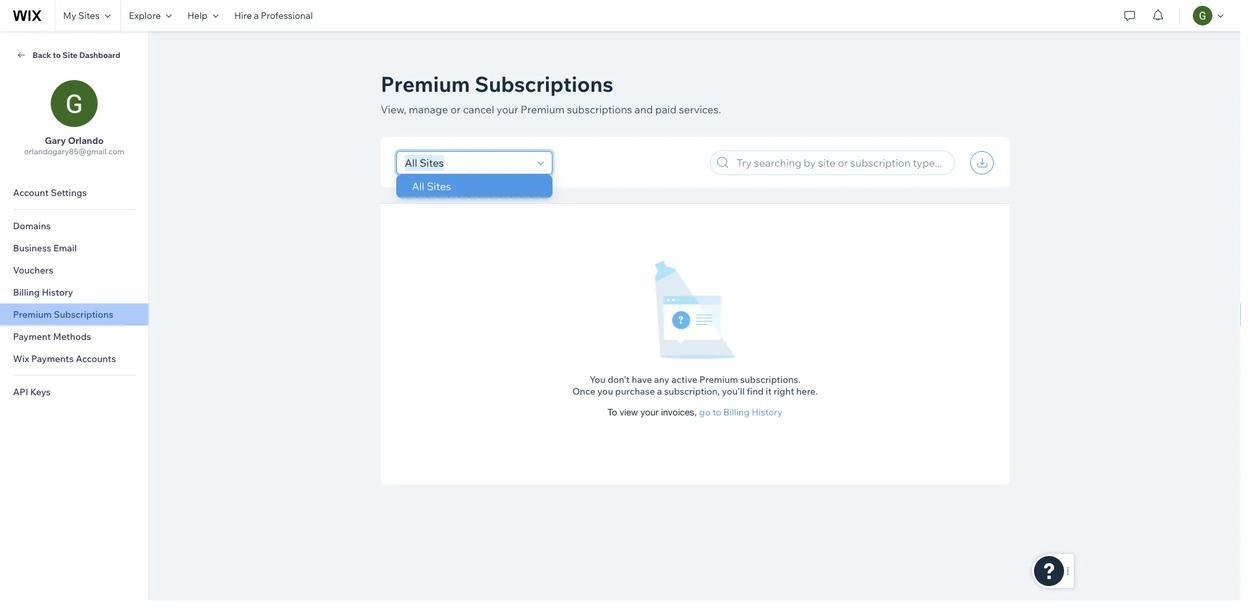 Task type: locate. For each thing, give the bounding box(es) containing it.
0 vertical spatial sites
[[78, 10, 100, 21]]

vouchers link
[[0, 259, 148, 281]]

sites for all sites
[[427, 180, 451, 193]]

business email
[[13, 242, 77, 254]]

premium left subscriptions
[[521, 103, 565, 116]]

history down it
[[752, 406, 783, 418]]

1 horizontal spatial a
[[657, 386, 662, 397]]

paid
[[656, 103, 677, 116]]

you
[[590, 373, 606, 385]]

0 vertical spatial history
[[42, 287, 73, 298]]

hire a professional
[[234, 10, 313, 21]]

to
[[608, 407, 618, 417]]

0 vertical spatial to
[[53, 50, 61, 60]]

your
[[497, 103, 519, 116], [641, 407, 659, 417]]

0 horizontal spatial subscriptions
[[54, 309, 113, 320]]

account
[[13, 187, 49, 198]]

0 vertical spatial subscriptions
[[475, 71, 614, 97]]

help button
[[180, 0, 227, 31]]

api keys
[[13, 386, 51, 398]]

premium up you'll
[[700, 373, 739, 385]]

domains
[[13, 220, 51, 232]]

all sites option
[[397, 175, 553, 198]]

invoices,
[[661, 407, 697, 417]]

your right view
[[641, 407, 659, 417]]

my sites
[[63, 10, 100, 21]]

payment methods
[[13, 331, 91, 342]]

billing down vouchers
[[13, 287, 40, 298]]

1 horizontal spatial your
[[641, 407, 659, 417]]

a
[[254, 10, 259, 21], [657, 386, 662, 397]]

1 horizontal spatial history
[[752, 406, 783, 418]]

1 horizontal spatial to
[[713, 406, 722, 418]]

to left site
[[53, 50, 61, 60]]

history
[[42, 287, 73, 298], [752, 406, 783, 418]]

view,
[[381, 103, 407, 116]]

premium inside you don't have any active premium subscriptions. once you purchase a subscription, you'll find it right here.
[[700, 373, 739, 385]]

sites inside option
[[427, 180, 451, 193]]

active
[[672, 373, 698, 385]]

subscriptions inside the premium subscriptions view, manage or cancel your premium subscriptions and paid services.
[[475, 71, 614, 97]]

0 horizontal spatial billing
[[13, 287, 40, 298]]

premium up the payment
[[13, 309, 52, 320]]

1 horizontal spatial billing
[[724, 406, 750, 418]]

don't
[[608, 373, 630, 385]]

back to site dashboard link
[[16, 49, 133, 61]]

history up the premium subscriptions
[[42, 287, 73, 298]]

1 vertical spatial sites
[[427, 180, 451, 193]]

gary
[[45, 135, 66, 146]]

1 vertical spatial your
[[641, 407, 659, 417]]

api
[[13, 386, 28, 398]]

view
[[620, 407, 638, 417]]

keys
[[30, 386, 51, 398]]

1 horizontal spatial subscriptions
[[475, 71, 614, 97]]

Try searching by site or subscription type... field
[[733, 151, 951, 175]]

your inside to view your invoices, go to billing history
[[641, 407, 659, 417]]

subscriptions inside 'sidebar' element
[[54, 309, 113, 320]]

back to site dashboard
[[33, 50, 120, 60]]

payment
[[13, 331, 51, 342]]

to right go
[[713, 406, 722, 418]]

hire
[[234, 10, 252, 21]]

vouchers
[[13, 264, 53, 276]]

to
[[53, 50, 61, 60], [713, 406, 722, 418]]

you'll
[[722, 386, 745, 397]]

accounts
[[76, 353, 116, 364]]

0 horizontal spatial a
[[254, 10, 259, 21]]

email
[[53, 242, 77, 254]]

dashboard
[[79, 50, 120, 60]]

1 horizontal spatial sites
[[427, 180, 451, 193]]

sites right my
[[78, 10, 100, 21]]

billing
[[13, 287, 40, 298], [724, 406, 750, 418]]

explore
[[129, 10, 161, 21]]

subscriptions for premium subscriptions view, manage or cancel your premium subscriptions and paid services.
[[475, 71, 614, 97]]

0 vertical spatial your
[[497, 103, 519, 116]]

cancel
[[463, 103, 495, 116]]

1 vertical spatial a
[[657, 386, 662, 397]]

history inside 'sidebar' element
[[42, 287, 73, 298]]

purchase
[[616, 386, 655, 397]]

account settings link
[[0, 182, 148, 204]]

0 vertical spatial billing
[[13, 287, 40, 298]]

1 vertical spatial to
[[713, 406, 722, 418]]

subscriptions down 'billing history' link
[[54, 309, 113, 320]]

1 vertical spatial subscriptions
[[54, 309, 113, 320]]

to inside 'sidebar' element
[[53, 50, 61, 60]]

a down any
[[657, 386, 662, 397]]

billing down you'll
[[724, 406, 750, 418]]

billing history link
[[0, 281, 148, 303]]

your right cancel
[[497, 103, 519, 116]]

wix
[[13, 353, 29, 364]]

premium subscriptions view, manage or cancel your premium subscriptions and paid services.
[[381, 71, 722, 116]]

sites for my sites
[[78, 10, 100, 21]]

have
[[632, 373, 652, 385]]

and
[[635, 103, 653, 116]]

None field
[[401, 152, 534, 174]]

here.
[[797, 386, 818, 397]]

right
[[774, 386, 795, 397]]

subscriptions up subscriptions
[[475, 71, 614, 97]]

all
[[412, 180, 425, 193]]

to view your invoices, go to billing history
[[608, 406, 783, 418]]

a right hire
[[254, 10, 259, 21]]

0 horizontal spatial to
[[53, 50, 61, 60]]

any
[[654, 373, 670, 385]]

0 horizontal spatial sites
[[78, 10, 100, 21]]

0 vertical spatial a
[[254, 10, 259, 21]]

sites right all
[[427, 180, 451, 193]]

0 horizontal spatial your
[[497, 103, 519, 116]]

site
[[63, 50, 78, 60]]

subscriptions
[[475, 71, 614, 97], [54, 309, 113, 320]]

0 horizontal spatial history
[[42, 287, 73, 298]]

sites
[[78, 10, 100, 21], [427, 180, 451, 193]]

go
[[700, 406, 711, 418]]

premium
[[381, 71, 470, 97], [521, 103, 565, 116], [13, 309, 52, 320], [700, 373, 739, 385]]



Task type: vqa. For each thing, say whether or not it's contained in the screenshot.
the New related to Create New Site button
no



Task type: describe. For each thing, give the bounding box(es) containing it.
domains link
[[0, 215, 148, 237]]

your inside the premium subscriptions view, manage or cancel your premium subscriptions and paid services.
[[497, 103, 519, 116]]

hire a professional link
[[227, 0, 321, 31]]

subscriptions
[[567, 103, 633, 116]]

my
[[63, 10, 76, 21]]

help
[[188, 10, 208, 21]]

premium up "manage"
[[381, 71, 470, 97]]

methods
[[53, 331, 91, 342]]

premium inside 'sidebar' element
[[13, 309, 52, 320]]

go to billing history link
[[700, 406, 783, 418]]

or
[[451, 103, 461, 116]]

business email link
[[0, 237, 148, 259]]

it
[[766, 386, 772, 397]]

manage
[[409, 103, 448, 116]]

sidebar element
[[0, 31, 149, 601]]

premium subscriptions
[[13, 309, 113, 320]]

back
[[33, 50, 51, 60]]

orlandogary85@gmail.com
[[24, 147, 124, 156]]

payments
[[31, 353, 74, 364]]

services.
[[679, 103, 722, 116]]

settings
[[51, 187, 87, 198]]

you don't have any active premium subscriptions. once you purchase a subscription, you'll find it right here.
[[573, 373, 818, 397]]

subscription,
[[664, 386, 720, 397]]

wix payments accounts
[[13, 353, 116, 364]]

find
[[747, 386, 764, 397]]

server error icon image
[[655, 260, 736, 360]]

payment methods link
[[0, 326, 148, 348]]

professional
[[261, 10, 313, 21]]

billing inside 'sidebar' element
[[13, 287, 40, 298]]

billing history
[[13, 287, 73, 298]]

gary orlando orlandogary85@gmail.com
[[24, 135, 124, 156]]

1 vertical spatial history
[[752, 406, 783, 418]]

all sites
[[412, 180, 451, 193]]

business
[[13, 242, 51, 254]]

once
[[573, 386, 596, 397]]

orlando
[[68, 135, 104, 146]]

subscriptions.
[[741, 373, 801, 385]]

a inside you don't have any active premium subscriptions. once you purchase a subscription, you'll find it right here.
[[657, 386, 662, 397]]

you
[[598, 386, 614, 397]]

api keys link
[[0, 381, 148, 403]]

account settings
[[13, 187, 87, 198]]

wix payments accounts link
[[0, 348, 148, 370]]

1 vertical spatial billing
[[724, 406, 750, 418]]

premium subscriptions link
[[0, 303, 148, 326]]

subscriptions for premium subscriptions
[[54, 309, 113, 320]]



